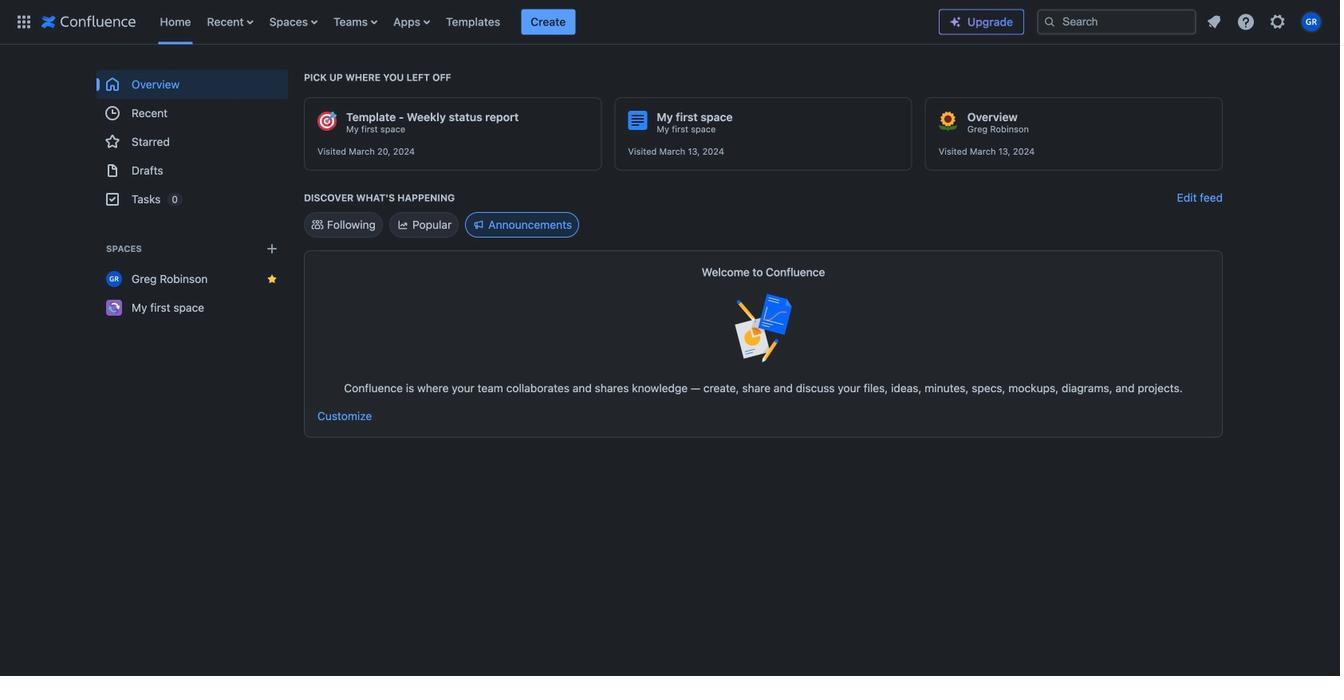 Task type: vqa. For each thing, say whether or not it's contained in the screenshot.
search field
yes



Task type: locate. For each thing, give the bounding box(es) containing it.
0 horizontal spatial list
[[152, 0, 939, 44]]

:dart: image
[[318, 112, 337, 131]]

list item
[[521, 9, 575, 35]]

1 horizontal spatial list
[[1200, 8, 1331, 36]]

banner
[[0, 0, 1340, 45]]

notification icon image
[[1205, 12, 1224, 32]]

group
[[97, 70, 288, 214]]

confluence image
[[41, 12, 136, 32], [41, 12, 136, 32]]

list item inside global 'element'
[[521, 9, 575, 35]]

appswitcher icon image
[[14, 12, 34, 32]]

Search field
[[1037, 9, 1197, 35]]

None search field
[[1037, 9, 1197, 35]]

:sunflower: image
[[939, 112, 958, 131]]

help icon image
[[1237, 12, 1256, 32]]

list
[[152, 0, 939, 44], [1200, 8, 1331, 36]]

list for premium icon
[[1200, 8, 1331, 36]]



Task type: describe. For each thing, give the bounding box(es) containing it.
settings icon image
[[1269, 12, 1288, 32]]

unstar this space image
[[266, 273, 278, 286]]

global element
[[10, 0, 939, 44]]

list for appswitcher icon
[[152, 0, 939, 44]]

search image
[[1044, 16, 1056, 28]]

premium image
[[949, 16, 962, 28]]

:dart: image
[[318, 112, 337, 131]]

:sunflower: image
[[939, 112, 958, 131]]

create a space image
[[262, 239, 282, 259]]



